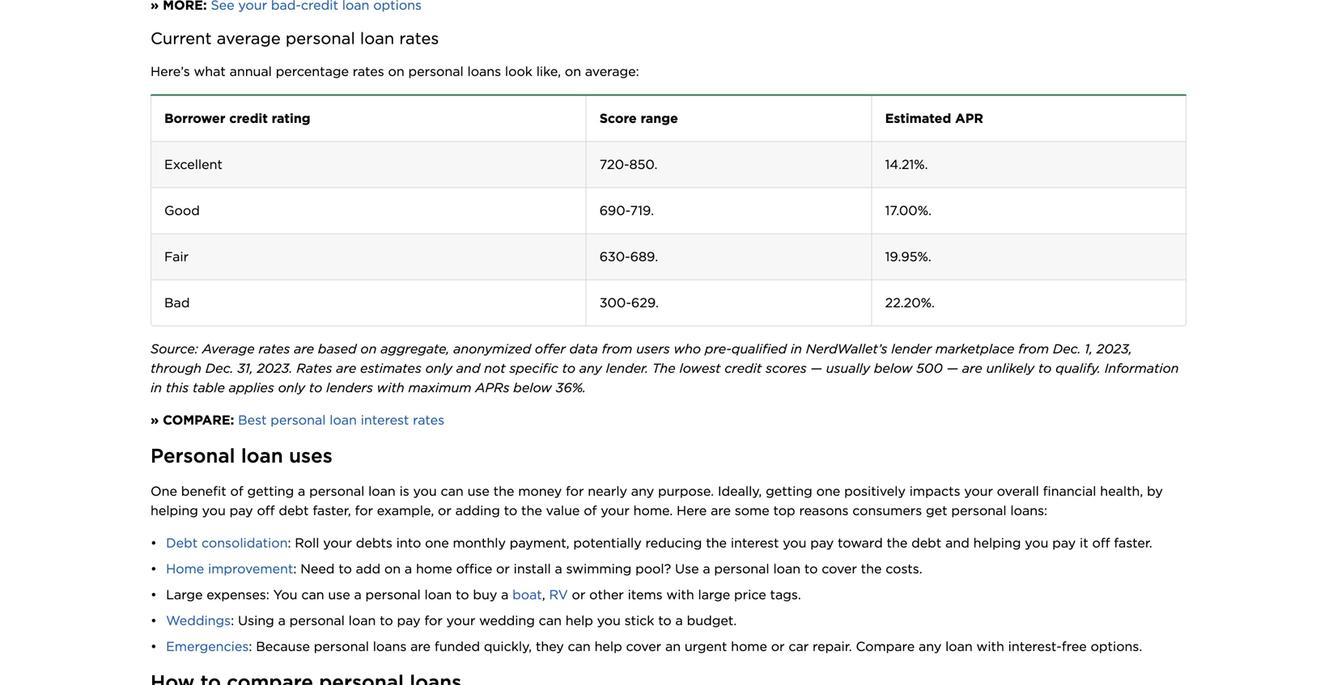 Task type: locate. For each thing, give the bounding box(es) containing it.
rates down "maximum"
[[413, 412, 444, 428]]

average
[[202, 341, 255, 357]]

helping down one on the left bottom of page
[[151, 503, 198, 519]]

debt down get
[[911, 535, 941, 551]]

630-689.
[[599, 249, 658, 265]]

any down data
[[579, 360, 602, 376]]

a down into
[[405, 561, 412, 577]]

to right adding
[[504, 503, 517, 519]]

with left interest-
[[977, 639, 1004, 655]]

1 vertical spatial off
[[1092, 535, 1110, 551]]

look
[[505, 63, 532, 79]]

need
[[300, 561, 335, 577]]

1 vertical spatial loans
[[373, 639, 407, 655]]

— right scores
[[811, 360, 822, 376]]

0 vertical spatial use
[[467, 483, 490, 499]]

are down marketplace
[[962, 360, 982, 376]]

help down other
[[595, 639, 622, 655]]

purpose.
[[658, 483, 714, 499]]

1 horizontal spatial helping
[[973, 535, 1021, 551]]

— right the '500'
[[947, 360, 958, 376]]

1 horizontal spatial from
[[1018, 341, 1049, 357]]

debt
[[279, 503, 309, 519], [911, 535, 941, 551]]

0 vertical spatial one
[[816, 483, 840, 499]]

value
[[546, 503, 580, 519]]

qualified
[[731, 341, 787, 357]]

rates
[[399, 29, 439, 48], [353, 63, 384, 79], [259, 341, 290, 357], [413, 412, 444, 428]]

buy
[[473, 587, 497, 603]]

pay down reasons
[[810, 535, 834, 551]]

use down need
[[328, 587, 350, 603]]

1 horizontal spatial home
[[731, 639, 767, 655]]

with
[[377, 380, 404, 396], [666, 587, 694, 603], [977, 639, 1004, 655]]

0 horizontal spatial off
[[257, 503, 275, 519]]

install
[[514, 561, 551, 577]]

applies
[[229, 380, 274, 396]]

from
[[602, 341, 632, 357], [1018, 341, 1049, 357]]

lender.
[[606, 360, 648, 376]]

1 horizontal spatial use
[[467, 483, 490, 499]]

a inside the one benefit of getting a personal loan is you can use the money for nearly any purpose. ideally, getting one positively impacts your overall financial health, by helping you pay off debt faster, for example, or adding to the value of your home. here are some top reasons consumers get personal loans:
[[298, 483, 305, 499]]

690-
[[599, 203, 630, 218]]

home
[[416, 561, 452, 577], [731, 639, 767, 655]]

0 horizontal spatial —
[[811, 360, 822, 376]]

below down lender
[[874, 360, 913, 376]]

0 vertical spatial below
[[874, 360, 913, 376]]

1 horizontal spatial debt
[[911, 535, 941, 551]]

1 vertical spatial help
[[595, 639, 622, 655]]

it
[[1080, 535, 1088, 551]]

0 vertical spatial and
[[456, 360, 480, 376]]

1 horizontal spatial getting
[[766, 483, 812, 499]]

to left "add" on the bottom left of the page
[[338, 561, 352, 577]]

0 horizontal spatial home
[[416, 561, 452, 577]]

getting down the personal loan uses
[[247, 483, 294, 499]]

1 horizontal spatial one
[[816, 483, 840, 499]]

0 horizontal spatial any
[[579, 360, 602, 376]]

in left 'this'
[[151, 380, 162, 396]]

below down 'specific'
[[513, 380, 552, 396]]

to down "add" on the bottom left of the page
[[380, 613, 393, 629]]

1 horizontal spatial in
[[791, 341, 802, 357]]

1 vertical spatial any
[[631, 483, 654, 499]]

19.95%.
[[885, 249, 931, 265]]

0 horizontal spatial interest
[[361, 412, 409, 428]]

weddings
[[166, 613, 231, 629]]

any inside the one benefit of getting a personal loan is you can use the money for nearly any purpose. ideally, getting one positively impacts your overall financial health, by helping you pay off debt faster, for example, or adding to the value of your home. here are some top reasons consumers get personal loans:
[[631, 483, 654, 499]]

into
[[396, 535, 421, 551]]

pool?
[[635, 561, 671, 577]]

1 vertical spatial use
[[328, 587, 350, 603]]

2 horizontal spatial with
[[977, 639, 1004, 655]]

large
[[166, 587, 203, 603]]

1 horizontal spatial below
[[874, 360, 913, 376]]

2023,
[[1097, 341, 1132, 357]]

0 horizontal spatial with
[[377, 380, 404, 396]]

1 vertical spatial home
[[731, 639, 767, 655]]

add
[[356, 561, 380, 577]]

1 vertical spatial one
[[425, 535, 449, 551]]

are
[[294, 341, 314, 357], [336, 360, 356, 376], [962, 360, 982, 376], [711, 503, 731, 519], [410, 639, 431, 655]]

loan left is
[[368, 483, 396, 499]]

loan right compare
[[945, 639, 973, 655]]

cover down toward
[[822, 561, 857, 577]]

1 horizontal spatial only
[[425, 360, 452, 376]]

use up adding
[[467, 483, 490, 499]]

any inside source: average rates are based on aggregate, anonymized offer data from users who pre-qualified in nerdwallet's lender marketplace from dec. 1, 2023, through dec. 31, 2023. rates are estimates only and not specific to any lender. the lowest credit scores — usually below 500 — are unlikely to qualify. information in this table applies only to lenders with maximum aprs below 36%.
[[579, 360, 602, 376]]

helping inside the one benefit of getting a personal loan is you can use the money for nearly any purpose. ideally, getting one positively impacts your overall financial health, by helping you pay off debt faster, for example, or adding to the value of your home. here are some top reasons consumers get personal loans:
[[151, 503, 198, 519]]

1 horizontal spatial credit
[[725, 360, 762, 376]]

monthly
[[453, 535, 506, 551]]

credit inside source: average rates are based on aggregate, anonymized offer data from users who pre-qualified in nerdwallet's lender marketplace from dec. 1, 2023, through dec. 31, 2023. rates are estimates only and not specific to any lender. the lowest credit scores — usually below 500 — are unlikely to qualify. information in this table applies only to lenders with maximum aprs below 36%.
[[725, 360, 762, 376]]

with down estimates at the bottom of page
[[377, 380, 404, 396]]

debt consolidation : roll your debts into one monthly payment, potentially reducing the interest you pay toward the debt and helping you pay it off faster.
[[166, 535, 1152, 551]]

bad
[[164, 295, 190, 311]]

: down using
[[249, 639, 252, 655]]

any right compare
[[919, 639, 942, 655]]

is
[[399, 483, 409, 499]]

here
[[677, 503, 707, 519]]

loans:
[[1010, 503, 1047, 519]]

of
[[230, 483, 243, 499], [584, 503, 597, 519]]

off inside the one benefit of getting a personal loan is you can use the money for nearly any purpose. ideally, getting one positively impacts your overall financial health, by helping you pay off debt faster, for example, or adding to the value of your home. here are some top reasons consumers get personal loans:
[[257, 503, 275, 519]]

one
[[816, 483, 840, 499], [425, 535, 449, 551]]

1 horizontal spatial cover
[[822, 561, 857, 577]]

only down 2023.
[[278, 380, 305, 396]]

interest-
[[1008, 639, 1062, 655]]

1 vertical spatial dec.
[[205, 360, 233, 376]]

and left the not on the bottom of the page
[[456, 360, 480, 376]]

repair.
[[813, 639, 852, 655]]

off right it
[[1092, 535, 1110, 551]]

one right into
[[425, 535, 449, 551]]

dec. left 1,
[[1053, 341, 1081, 357]]

you down top on the right
[[783, 535, 806, 551]]

300-
[[599, 295, 631, 311]]

credit down qualified
[[725, 360, 762, 376]]

1 vertical spatial credit
[[725, 360, 762, 376]]

interest down some at right bottom
[[731, 535, 779, 551]]

0 vertical spatial debt
[[279, 503, 309, 519]]

1 horizontal spatial and
[[945, 535, 969, 551]]

loan up weddings : using a personal loan to pay for your wedding can help you stick to a budget.
[[425, 587, 452, 603]]

0 horizontal spatial of
[[230, 483, 243, 499]]

because
[[256, 639, 310, 655]]

only up "maximum"
[[425, 360, 452, 376]]

0 horizontal spatial and
[[456, 360, 480, 376]]

1 vertical spatial helping
[[973, 535, 1021, 551]]

specific
[[509, 360, 558, 376]]

are inside the one benefit of getting a personal loan is you can use the money for nearly any purpose. ideally, getting one positively impacts your overall financial health, by helping you pay off debt faster, for example, or adding to the value of your home. here are some top reasons consumers get personal loans:
[[711, 503, 731, 519]]

range
[[641, 110, 678, 126]]

to inside the one benefit of getting a personal loan is you can use the money for nearly any purpose. ideally, getting one positively impacts your overall financial health, by helping you pay off debt faster, for example, or adding to the value of your home. here are some top reasons consumers get personal loans:
[[504, 503, 517, 519]]

1 — from the left
[[811, 360, 822, 376]]

interest down lenders
[[361, 412, 409, 428]]

2 getting from the left
[[766, 483, 812, 499]]

—
[[811, 360, 822, 376], [947, 360, 958, 376]]

from up lender.
[[602, 341, 632, 357]]

to down rates
[[309, 380, 322, 396]]

to up 36%.
[[562, 360, 575, 376]]

consumers
[[852, 503, 922, 519]]

2 vertical spatial for
[[424, 613, 443, 629]]

2 horizontal spatial for
[[566, 483, 584, 499]]

uses
[[289, 444, 332, 468]]

0 horizontal spatial helping
[[151, 503, 198, 519]]

your down nearly
[[601, 503, 630, 519]]

a up rv
[[555, 561, 562, 577]]

boat
[[512, 587, 542, 603]]

helping down loans:
[[973, 535, 1021, 551]]

0 horizontal spatial getting
[[247, 483, 294, 499]]

one inside the one benefit of getting a personal loan is you can use the money for nearly any purpose. ideally, getting one positively impacts your overall financial health, by helping you pay off debt faster, for example, or adding to the value of your home. here are some top reasons consumers get personal loans:
[[816, 483, 840, 499]]

price
[[734, 587, 766, 603]]

1 horizontal spatial interest
[[731, 535, 779, 551]]

the up costs.
[[887, 535, 908, 551]]

0 horizontal spatial use
[[328, 587, 350, 603]]

from up unlikely
[[1018, 341, 1049, 357]]

0 vertical spatial help
[[566, 613, 593, 629]]

a down uses
[[298, 483, 305, 499]]

home improvement : need to add on a home office or install a swimming pool? use a personal loan to cover the costs.
[[166, 561, 922, 577]]

you right is
[[413, 483, 437, 499]]

help down rv
[[566, 613, 593, 629]]

0 vertical spatial only
[[425, 360, 452, 376]]

2 — from the left
[[947, 360, 958, 376]]

on inside source: average rates are based on aggregate, anonymized offer data from users who pre-qualified in nerdwallet's lender marketplace from dec. 1, 2023, through dec. 31, 2023. rates are estimates only and not specific to any lender. the lowest credit scores — usually below 500 — are unlikely to qualify. information in this table applies only to lenders with maximum aprs below 36%.
[[360, 341, 377, 357]]

health,
[[1100, 483, 1143, 499]]

home down into
[[416, 561, 452, 577]]

cover down stick at the bottom of the page
[[626, 639, 661, 655]]

1 vertical spatial in
[[151, 380, 162, 396]]

0 vertical spatial helping
[[151, 503, 198, 519]]

current
[[151, 29, 212, 48]]

0 horizontal spatial dec.
[[205, 360, 233, 376]]

quickly,
[[484, 639, 532, 655]]

to down reasons
[[804, 561, 818, 577]]

off up consolidation
[[257, 503, 275, 519]]

any up home.
[[631, 483, 654, 499]]

630-
[[599, 249, 630, 265]]

0 horizontal spatial debt
[[279, 503, 309, 519]]

0 vertical spatial loans
[[467, 63, 501, 79]]

or
[[438, 503, 452, 519], [496, 561, 510, 577], [572, 587, 585, 603], [771, 639, 785, 655]]

0 vertical spatial off
[[257, 503, 275, 519]]

get
[[926, 503, 947, 519]]

1 horizontal spatial for
[[424, 613, 443, 629]]

1 horizontal spatial —
[[947, 360, 958, 376]]

table
[[193, 380, 225, 396]]

2 vertical spatial any
[[919, 639, 942, 655]]

rv link
[[545, 587, 568, 603]]

0 horizontal spatial only
[[278, 380, 305, 396]]

0 horizontal spatial in
[[151, 380, 162, 396]]

14.21%.
[[885, 157, 928, 172]]

the down here
[[706, 535, 727, 551]]

benefit
[[181, 483, 226, 499]]

1 horizontal spatial with
[[666, 587, 694, 603]]

current average personal loan rates
[[151, 29, 439, 48]]

0 vertical spatial with
[[377, 380, 404, 396]]

0 vertical spatial of
[[230, 483, 243, 499]]

0 horizontal spatial one
[[425, 535, 449, 551]]

they
[[536, 639, 564, 655]]

your
[[964, 483, 993, 499], [601, 503, 630, 519], [323, 535, 352, 551], [446, 613, 475, 629]]

score range
[[599, 110, 678, 126]]

score
[[599, 110, 637, 126]]

2 horizontal spatial any
[[919, 639, 942, 655]]

2 vertical spatial with
[[977, 639, 1004, 655]]

22.20%.
[[885, 295, 935, 311]]

loans left look
[[467, 63, 501, 79]]

720-850.
[[599, 157, 658, 172]]

0 horizontal spatial below
[[513, 380, 552, 396]]

for right faster,
[[355, 503, 373, 519]]

loans down weddings : using a personal loan to pay for your wedding can help you stick to a budget.
[[373, 639, 407, 655]]

0 horizontal spatial credit
[[229, 110, 268, 126]]

and down get
[[945, 535, 969, 551]]

of right benefit
[[230, 483, 243, 499]]

pay up consolidation
[[230, 503, 253, 519]]

1 vertical spatial of
[[584, 503, 597, 519]]

rates up 2023.
[[259, 341, 290, 357]]

dec.
[[1053, 341, 1081, 357], [205, 360, 233, 376]]

home.
[[633, 503, 673, 519]]

of down nearly
[[584, 503, 597, 519]]

the
[[652, 360, 676, 376]]

a right using
[[278, 613, 286, 629]]

1 vertical spatial with
[[666, 587, 694, 603]]

any
[[579, 360, 602, 376], [631, 483, 654, 499], [919, 639, 942, 655]]

pay left it
[[1052, 535, 1076, 551]]

loan down lenders
[[330, 412, 357, 428]]

with inside source: average rates are based on aggregate, anonymized offer data from users who pre-qualified in nerdwallet's lender marketplace from dec. 1, 2023, through dec. 31, 2023. rates are estimates only and not specific to any lender. the lowest credit scores — usually below 500 — are unlikely to qualify. information in this table applies only to lenders with maximum aprs below 36%.
[[377, 380, 404, 396]]

your left overall
[[964, 483, 993, 499]]

1 vertical spatial and
[[945, 535, 969, 551]]

one up reasons
[[816, 483, 840, 499]]

here's what annual percentage rates on personal loans look like, on average:
[[151, 63, 639, 79]]

personal loan uses
[[151, 444, 332, 468]]

or inside the one benefit of getting a personal loan is you can use the money for nearly any purpose. ideally, getting one positively impacts your overall financial health, by helping you pay off debt faster, for example, or adding to the value of your home. here are some top reasons consumers get personal loans:
[[438, 503, 452, 519]]

2023.
[[257, 360, 292, 376]]

0 horizontal spatial from
[[602, 341, 632, 357]]

0 vertical spatial home
[[416, 561, 452, 577]]

loan inside the one benefit of getting a personal loan is you can use the money for nearly any purpose. ideally, getting one positively impacts your overall financial health, by helping you pay off debt faster, for example, or adding to the value of your home. here are some top reasons consumers get personal loans:
[[368, 483, 396, 499]]

a right buy
[[501, 587, 509, 603]]

0 vertical spatial any
[[579, 360, 602, 376]]

or left adding
[[438, 503, 452, 519]]

for up funded
[[424, 613, 443, 629]]

to left qualify.
[[1038, 360, 1052, 376]]

1 horizontal spatial any
[[631, 483, 654, 499]]

home right urgent
[[731, 639, 767, 655]]

you down other
[[597, 613, 621, 629]]

rates right percentage
[[353, 63, 384, 79]]

pay down into
[[397, 613, 420, 629]]

overall
[[997, 483, 1039, 499]]

debt up roll
[[279, 503, 309, 519]]

1 vertical spatial interest
[[731, 535, 779, 551]]

office
[[456, 561, 492, 577]]

1 vertical spatial for
[[355, 503, 373, 519]]

your right roll
[[323, 535, 352, 551]]

for up the value on the bottom left of the page
[[566, 483, 584, 499]]

0 horizontal spatial cover
[[626, 639, 661, 655]]

getting up top on the right
[[766, 483, 812, 499]]

through
[[151, 360, 202, 376]]

1 horizontal spatial dec.
[[1053, 341, 1081, 357]]

estimated
[[885, 110, 951, 126]]

0 horizontal spatial loans
[[373, 639, 407, 655]]

dec. down average
[[205, 360, 233, 376]]



Task type: describe. For each thing, give the bounding box(es) containing it.
loan up here's what annual percentage rates on personal loans look like, on average:
[[360, 29, 394, 48]]

»
[[151, 412, 159, 428]]

689.
[[630, 249, 658, 265]]

use
[[675, 561, 699, 577]]

maximum
[[408, 380, 471, 396]]

the down money
[[521, 503, 542, 519]]

other
[[589, 587, 624, 603]]

estimated apr
[[885, 110, 983, 126]]

you
[[273, 587, 297, 603]]

impacts
[[909, 483, 960, 499]]

items
[[628, 587, 663, 603]]

0 vertical spatial for
[[566, 483, 584, 499]]

629.
[[631, 295, 659, 311]]

1,
[[1085, 341, 1093, 357]]

fair
[[164, 249, 189, 265]]

1 from from the left
[[602, 341, 632, 357]]

stick
[[625, 613, 654, 629]]

1 vertical spatial below
[[513, 380, 552, 396]]

estimates
[[360, 360, 422, 376]]

can up "they"
[[539, 613, 562, 629]]

financial
[[1043, 483, 1096, 499]]

home improvement link
[[166, 561, 293, 577]]

some
[[735, 503, 769, 519]]

good
[[164, 203, 200, 218]]

nerdwallet's
[[806, 341, 887, 357]]

are left funded
[[410, 639, 431, 655]]

0 vertical spatial interest
[[361, 412, 409, 428]]

1 getting from the left
[[247, 483, 294, 499]]

positively
[[844, 483, 906, 499]]

pay inside the one benefit of getting a personal loan is you can use the money for nearly any purpose. ideally, getting one positively impacts your overall financial health, by helping you pay off debt faster, for example, or adding to the value of your home. here are some top reasons consumers get personal loans:
[[230, 503, 253, 519]]

improvement
[[208, 561, 293, 577]]

: left need
[[293, 561, 297, 577]]

consolidation
[[201, 535, 288, 551]]

: left using
[[231, 613, 234, 629]]

0 horizontal spatial help
[[566, 613, 593, 629]]

best personal loan interest rates link
[[238, 412, 444, 428]]

an
[[665, 639, 681, 655]]

the down toward
[[861, 561, 882, 577]]

lenders
[[326, 380, 373, 396]]

can down need
[[301, 587, 324, 603]]

nearly
[[588, 483, 627, 499]]

home
[[166, 561, 204, 577]]

payment,
[[510, 535, 569, 551]]

or right rv
[[572, 587, 585, 603]]

rates inside source: average rates are based on aggregate, anonymized offer data from users who pre-qualified in nerdwallet's lender marketplace from dec. 1, 2023, through dec. 31, 2023. rates are estimates only and not specific to any lender. the lowest credit scores — usually below 500 — are unlikely to qualify. information in this table applies only to lenders with maximum aprs below 36%.
[[259, 341, 290, 357]]

faster.
[[1114, 535, 1152, 551]]

emergencies : because personal loans are funded quickly, they can help cover an urgent home or car repair. compare any loan with interest-free options.
[[166, 639, 1142, 655]]

1 horizontal spatial loans
[[467, 63, 501, 79]]

36%.
[[556, 380, 586, 396]]

1 horizontal spatial of
[[584, 503, 597, 519]]

720-
[[599, 157, 629, 172]]

reducing
[[645, 535, 702, 551]]

loan down "add" on the bottom left of the page
[[349, 613, 376, 629]]

based
[[318, 341, 357, 357]]

a down "add" on the bottom left of the page
[[354, 587, 362, 603]]

2 from from the left
[[1018, 341, 1049, 357]]

17.00%.
[[885, 203, 932, 218]]

are up lenders
[[336, 360, 356, 376]]

offer
[[535, 341, 566, 357]]

: left roll
[[288, 535, 291, 551]]

qualify.
[[1056, 360, 1101, 376]]

debt
[[166, 535, 198, 551]]

1 vertical spatial only
[[278, 380, 305, 396]]

percentage
[[276, 63, 349, 79]]

using
[[238, 613, 274, 629]]

costs.
[[886, 561, 922, 577]]

a right use
[[703, 561, 710, 577]]

debt inside the one benefit of getting a personal loan is you can use the money for nearly any purpose. ideally, getting one positively impacts your overall financial health, by helping you pay off debt faster, for example, or adding to the value of your home. here are some top reasons consumers get personal loans:
[[279, 503, 309, 519]]

reasons
[[799, 503, 849, 519]]

source:
[[151, 341, 198, 357]]

you down benefit
[[202, 503, 226, 519]]

loan down best
[[241, 444, 283, 468]]

to left buy
[[456, 587, 469, 603]]

free
[[1062, 639, 1087, 655]]

your up funded
[[446, 613, 475, 629]]

you down loans:
[[1025, 535, 1048, 551]]

loan up tags.
[[773, 561, 801, 577]]

aprs
[[475, 380, 509, 396]]

debts
[[356, 535, 392, 551]]

weddings link
[[166, 613, 231, 629]]

personal
[[151, 444, 235, 468]]

1 vertical spatial cover
[[626, 639, 661, 655]]

850.
[[629, 157, 658, 172]]

here's
[[151, 63, 190, 79]]

1 horizontal spatial off
[[1092, 535, 1110, 551]]

unlikely
[[986, 360, 1034, 376]]

1 horizontal spatial help
[[595, 639, 622, 655]]

example,
[[377, 503, 434, 519]]

boat link
[[509, 587, 542, 603]]

0 vertical spatial in
[[791, 341, 802, 357]]

rates up here's what annual percentage rates on personal loans look like, on average:
[[399, 29, 439, 48]]

1 vertical spatial debt
[[911, 535, 941, 551]]

aggregate,
[[381, 341, 449, 357]]

690-719.
[[599, 203, 654, 218]]

31,
[[237, 360, 253, 376]]

0 horizontal spatial for
[[355, 503, 373, 519]]

large
[[698, 587, 730, 603]]

a up an
[[675, 613, 683, 629]]

300-629.
[[599, 295, 659, 311]]

information
[[1105, 360, 1179, 376]]

lender
[[891, 341, 932, 357]]

to right stick at the bottom of the page
[[658, 613, 672, 629]]

borrower credit rating
[[164, 110, 310, 126]]

apr
[[955, 110, 983, 126]]

or right 'office'
[[496, 561, 510, 577]]

borrower
[[164, 110, 225, 126]]

can right "they"
[[568, 639, 591, 655]]

0 vertical spatial credit
[[229, 110, 268, 126]]

potentially
[[573, 535, 642, 551]]

rating
[[272, 110, 310, 126]]

can inside the one benefit of getting a personal loan is you can use the money for nearly any purpose. ideally, getting one positively impacts your overall financial health, by helping you pay off debt faster, for example, or adding to the value of your home. here are some top reasons consumers get personal loans:
[[441, 483, 464, 499]]

one
[[151, 483, 177, 499]]

the up adding
[[493, 483, 514, 499]]

top
[[773, 503, 795, 519]]

roll
[[295, 535, 319, 551]]

by
[[1147, 483, 1163, 499]]

pre-
[[705, 341, 731, 357]]

best
[[238, 412, 267, 428]]

use inside the one benefit of getting a personal loan is you can use the money for nearly any purpose. ideally, getting one positively impacts your overall financial health, by helping you pay off debt faster, for example, or adding to the value of your home. here are some top reasons consumers get personal loans:
[[467, 483, 490, 499]]

,
[[542, 587, 545, 603]]

0 vertical spatial cover
[[822, 561, 857, 577]]

are up rates
[[294, 341, 314, 357]]

0 vertical spatial dec.
[[1053, 341, 1081, 357]]

this
[[166, 380, 189, 396]]

and inside source: average rates are based on aggregate, anonymized offer data from users who pre-qualified in nerdwallet's lender marketplace from dec. 1, 2023, through dec. 31, 2023. rates are estimates only and not specific to any lender. the lowest credit scores — usually below 500 — are unlikely to qualify. information in this table applies only to lenders with maximum aprs below 36%.
[[456, 360, 480, 376]]

or left car
[[771, 639, 785, 655]]



Task type: vqa. For each thing, say whether or not it's contained in the screenshot.


